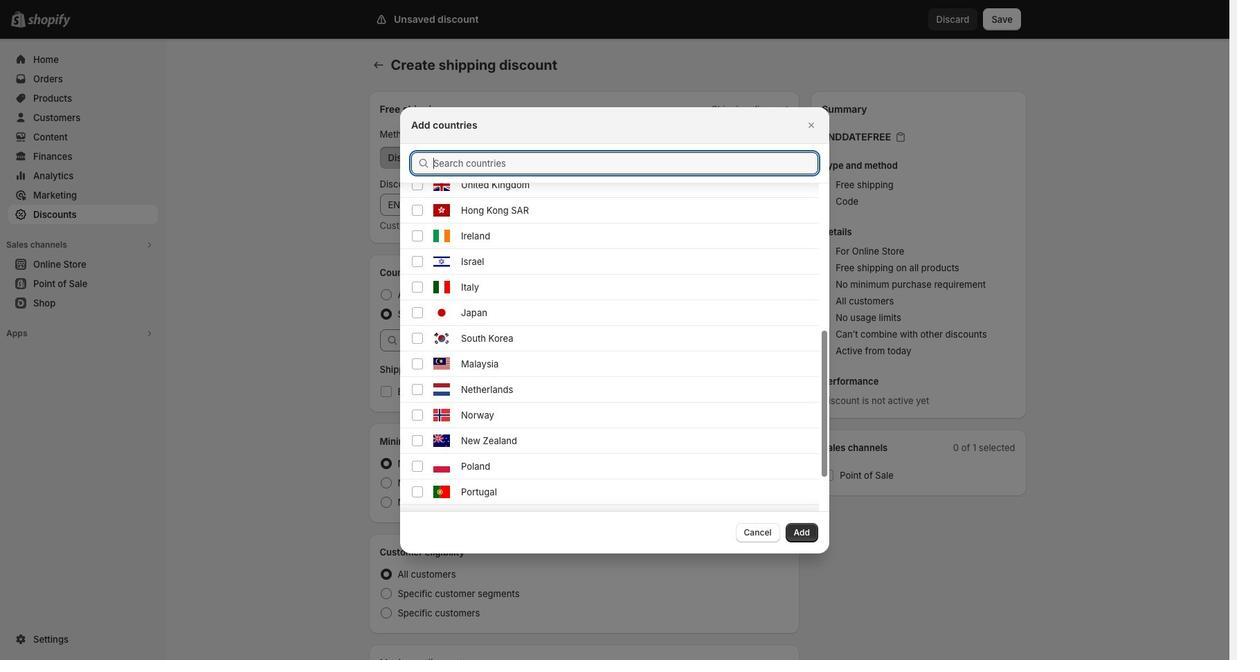 Task type: describe. For each thing, give the bounding box(es) containing it.
shopify image
[[28, 14, 71, 28]]

Search countries text field
[[434, 152, 819, 174]]



Task type: locate. For each thing, give the bounding box(es) containing it.
dialog
[[0, 0, 1230, 582]]



Task type: vqa. For each thing, say whether or not it's contained in the screenshot.
Search countries "text box"
yes



